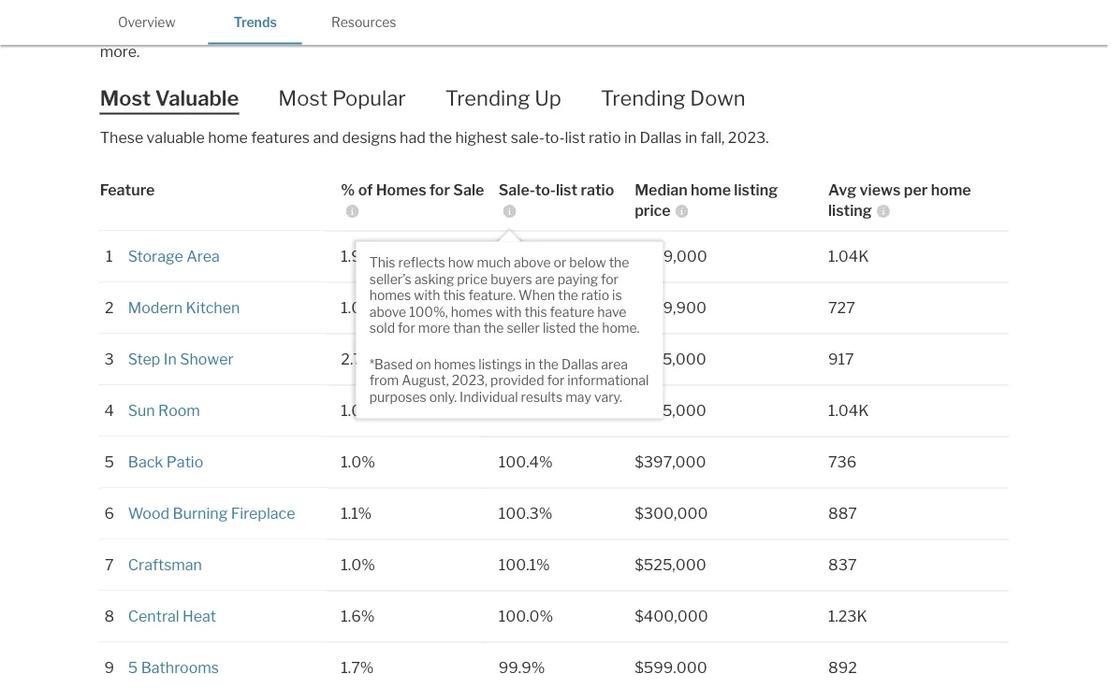Task type: describe. For each thing, give the bounding box(es) containing it.
2023,
[[452, 373, 488, 389]]

most valuable button
[[100, 84, 278, 113]]

modern kitchen
[[128, 299, 240, 317]]

$575,000
[[635, 402, 706, 420]]

list for median
[[185, 22, 206, 40]]

reflects
[[398, 255, 445, 271]]

8
[[104, 608, 114, 626]]

1
[[106, 247, 113, 266]]

trending down
[[601, 86, 746, 111]]

1.9%
[[341, 247, 375, 266]]

room
[[158, 402, 200, 420]]

or
[[554, 255, 567, 271]]

valuable
[[155, 86, 239, 111]]

0 vertical spatial is
[[247, 22, 259, 40]]

1 vertical spatial of
[[358, 181, 373, 199]]

2.7%
[[341, 350, 376, 369]]

$525,000 for 100.1%
[[635, 556, 706, 574]]

home inside the avg views per home listing
[[931, 181, 971, 199]]

central heat
[[128, 608, 216, 626]]

$300,000
[[635, 505, 708, 523]]

home inside compare the list price of different home features to see which ones will help you sell for more.
[[639, 22, 679, 40]]

step in shower link
[[128, 350, 234, 369]]

in down trending down
[[624, 128, 637, 147]]

887
[[828, 505, 857, 523]]

*based
[[369, 356, 413, 372]]

overview
[[118, 15, 176, 30]]

% of homes for sale
[[341, 181, 484, 199]]

most for most valuable
[[100, 86, 151, 111]]

ones
[[835, 22, 869, 40]]

100.5% for $575,000
[[499, 402, 553, 420]]

back
[[128, 453, 163, 472]]

from
[[369, 373, 399, 389]]

$539,900
[[635, 299, 707, 317]]

home.
[[602, 320, 640, 336]]

more
[[418, 320, 450, 336]]

feature
[[100, 181, 155, 199]]

resources
[[331, 15, 396, 30]]

1 vertical spatial to-
[[535, 181, 556, 199]]

storage
[[128, 247, 183, 266]]

storage area link
[[128, 247, 220, 266]]

for down below
[[601, 271, 619, 287]]

price for the
[[519, 22, 554, 40]]

727
[[828, 299, 855, 317]]

2023.
[[728, 128, 769, 147]]

median
[[130, 22, 182, 40]]

$420,000
[[262, 22, 334, 40]]

dialog containing this reflects how much above or below the seller's asking price buyers are paying for homes with this feature. when the ratio is above 100%, homes with this feature have sold for more than the seller listed the home.
[[356, 231, 663, 419]]

are
[[535, 271, 555, 287]]

will
[[872, 22, 895, 40]]

1 horizontal spatial with
[[495, 304, 522, 320]]

back patio
[[128, 453, 203, 472]]

trends link
[[208, 0, 302, 43]]

1.04k for $575,000
[[828, 402, 869, 420]]

highest
[[455, 128, 508, 147]]

the down feature
[[579, 320, 599, 336]]

price for home
[[635, 201, 671, 220]]

most popular
[[278, 86, 406, 111]]

asking
[[414, 271, 454, 287]]

provided
[[490, 373, 544, 389]]

0 horizontal spatial this
[[443, 288, 466, 304]]

in
[[164, 350, 177, 369]]

homes
[[376, 181, 426, 199]]

wood burning fireplace
[[128, 505, 295, 523]]

*based on homes listings in the dallas area from august, 2023, provided for informational purposes only. individual results may vary.
[[369, 356, 649, 405]]

2
[[105, 299, 114, 317]]

917
[[828, 350, 854, 369]]

area
[[601, 356, 628, 372]]

3
[[104, 350, 114, 369]]

most popular button
[[278, 84, 445, 113]]

have
[[597, 304, 627, 320]]

step in shower
[[128, 350, 234, 369]]

0 horizontal spatial with
[[414, 288, 440, 304]]

different
[[575, 22, 636, 40]]

5
[[104, 453, 114, 472]]

down
[[690, 86, 746, 111]]

$525,000 for 100.5%
[[635, 350, 706, 369]]

1 horizontal spatial this
[[525, 304, 547, 320]]

august,
[[402, 373, 449, 389]]

of inside compare the list price of different home features to see which ones will help you sell for more.
[[557, 22, 572, 40]]

$499,000
[[635, 247, 707, 266]]

storage area
[[128, 247, 220, 266]]

this
[[369, 255, 395, 271]]

the median list price is $420,000 link
[[100, 22, 334, 40]]

modern
[[128, 299, 183, 317]]

homes down seller's
[[369, 288, 411, 304]]

837
[[828, 556, 857, 574]]

vary.
[[594, 389, 622, 405]]

per
[[904, 181, 928, 199]]

the up feature
[[558, 288, 578, 304]]

help
[[898, 22, 928, 40]]

in left fall,
[[685, 128, 697, 147]]

listings
[[479, 356, 522, 372]]

the right than
[[484, 320, 504, 336]]

0 horizontal spatial features
[[251, 128, 310, 147]]

in left dallas.
[[337, 22, 350, 40]]

1.23k
[[828, 608, 868, 626]]

trending for trending down
[[601, 86, 686, 111]]

results
[[521, 389, 563, 405]]

for inside *based on homes listings in the dallas area from august, 2023, provided for informational purposes only. individual results may vary.
[[547, 373, 565, 389]]

when
[[519, 288, 555, 304]]

trending for trending up
[[445, 86, 530, 111]]

the inside compare the list price of different home features to see which ones will help you sell for more.
[[469, 22, 492, 40]]

heat
[[183, 608, 216, 626]]

736
[[828, 453, 857, 472]]

median home listing price
[[635, 181, 778, 220]]



Task type: vqa. For each thing, say whether or not it's contained in the screenshot.
THE TO-
yes



Task type: locate. For each thing, give the bounding box(es) containing it.
homes inside *based on homes listings in the dallas area from august, 2023, provided for informational purposes only. individual results may vary.
[[434, 356, 476, 372]]

central
[[128, 608, 179, 626]]

price inside compare the list price of different home features to see which ones will help you sell for more.
[[519, 22, 554, 40]]

is left $420,000
[[247, 22, 259, 40]]

median
[[635, 181, 688, 199]]

the median list price is $420,000 in dallas.
[[100, 22, 401, 40]]

ratio up sale-to-list ratio
[[589, 128, 621, 147]]

only.
[[429, 389, 457, 405]]

these valuable home features and designs had the highest sale-to-list ratio in dallas in fall, 2023.
[[100, 128, 769, 147]]

for up results
[[547, 373, 565, 389]]

0 vertical spatial to-
[[545, 128, 565, 147]]

2 1.0% from the top
[[341, 402, 375, 420]]

0 vertical spatial features
[[683, 22, 741, 40]]

1.0% for patio
[[341, 453, 375, 472]]

features left to at right top
[[683, 22, 741, 40]]

buyers
[[491, 271, 532, 287]]

up
[[535, 86, 561, 111]]

1 100.5% from the top
[[499, 350, 553, 369]]

0 vertical spatial 100.5%
[[499, 350, 553, 369]]

0 vertical spatial $525,000
[[635, 350, 706, 369]]

most inside most popular button
[[278, 86, 328, 111]]

burning
[[173, 505, 228, 523]]

100.5% for $525,000
[[499, 350, 553, 369]]

homes
[[369, 288, 411, 304], [451, 304, 493, 320], [434, 356, 476, 372]]

above up are
[[514, 255, 551, 271]]

1 1.04k from the top
[[828, 247, 869, 266]]

trending up button
[[445, 84, 601, 113]]

to- down sale-
[[535, 181, 556, 199]]

0 vertical spatial above
[[514, 255, 551, 271]]

ratio up have
[[581, 288, 609, 304]]

homes up than
[[451, 304, 493, 320]]

price down median
[[635, 201, 671, 220]]

central heat link
[[128, 608, 216, 626]]

price inside this reflects how much above or below the seller's asking price buyers are paying for homes with this feature. when the ratio is above 100%, homes with this feature have sold for more than the seller listed the home.
[[457, 271, 488, 287]]

0 vertical spatial of
[[557, 22, 572, 40]]

dialog
[[356, 231, 663, 419]]

$397,000
[[635, 453, 706, 472]]

most valuable
[[100, 86, 239, 111]]

%
[[341, 181, 355, 199]]

of
[[557, 22, 572, 40], [358, 181, 373, 199]]

home right per
[[931, 181, 971, 199]]

sale-
[[499, 181, 535, 199]]

1.0% up 1.1%
[[341, 453, 375, 472]]

1.04k up 727
[[828, 247, 869, 266]]

1 horizontal spatial dallas
[[640, 128, 682, 147]]

0 vertical spatial ratio
[[589, 128, 621, 147]]

craftsman link
[[128, 556, 202, 574]]

2 1.04k from the top
[[828, 402, 869, 420]]

is up have
[[612, 288, 622, 304]]

1 most from the left
[[100, 86, 151, 111]]

sale-
[[511, 128, 545, 147]]

for left sale
[[429, 181, 450, 199]]

1 horizontal spatial above
[[514, 255, 551, 271]]

than
[[453, 320, 481, 336]]

0 horizontal spatial above
[[369, 304, 406, 320]]

is
[[247, 22, 259, 40], [612, 288, 622, 304]]

these
[[100, 128, 143, 147]]

features inside compare the list price of different home features to see which ones will help you sell for more.
[[683, 22, 741, 40]]

most up these
[[100, 86, 151, 111]]

trending up
[[445, 86, 561, 111]]

100.3%
[[499, 505, 553, 523]]

for inside compare the list price of different home features to see which ones will help you sell for more.
[[987, 22, 1007, 40]]

price for median
[[209, 22, 244, 40]]

list inside compare the list price of different home features to see which ones will help you sell for more.
[[495, 22, 516, 40]]

home down "valuable"
[[208, 128, 248, 147]]

0 horizontal spatial dallas
[[562, 356, 598, 372]]

1 horizontal spatial is
[[612, 288, 622, 304]]

1.0% for room
[[341, 402, 375, 420]]

informational
[[568, 373, 649, 389]]

patio
[[166, 453, 203, 472]]

dallas.
[[353, 22, 398, 40]]

to- down up
[[545, 128, 565, 147]]

1 vertical spatial 100.5%
[[499, 402, 553, 420]]

1 vertical spatial dallas
[[562, 356, 598, 372]]

2 trending from the left
[[601, 86, 686, 111]]

sun room
[[128, 402, 200, 420]]

trending left down
[[601, 86, 686, 111]]

most
[[100, 86, 151, 111], [278, 86, 328, 111]]

features
[[683, 22, 741, 40], [251, 128, 310, 147]]

0 vertical spatial dallas
[[640, 128, 682, 147]]

for right sold
[[398, 320, 415, 336]]

sale-to-list ratio
[[499, 181, 614, 199]]

$400,000
[[635, 608, 708, 626]]

1.0% up 1.6%
[[341, 556, 375, 574]]

much
[[477, 255, 511, 271]]

popular
[[332, 86, 406, 111]]

dallas inside *based on homes listings in the dallas area from august, 2023, provided for informational purposes only. individual results may vary.
[[562, 356, 598, 372]]

1 horizontal spatial most
[[278, 86, 328, 111]]

4 1.0% from the top
[[341, 556, 375, 574]]

most inside button
[[100, 86, 151, 111]]

trending inside button
[[445, 86, 530, 111]]

price inside median home listing price
[[635, 201, 671, 220]]

trending inside button
[[601, 86, 686, 111]]

2 most from the left
[[278, 86, 328, 111]]

1 horizontal spatial trending
[[601, 86, 686, 111]]

listing down the avg
[[828, 201, 872, 220]]

may
[[565, 389, 591, 405]]

is inside this reflects how much above or below the seller's asking price buyers are paying for homes with this feature. when the ratio is above 100%, homes with this feature have sold for more than the seller listed the home.
[[612, 288, 622, 304]]

of left 'different' on the top right of page
[[557, 22, 572, 40]]

list
[[185, 22, 206, 40], [495, 22, 516, 40], [565, 128, 586, 147], [556, 181, 578, 199]]

dallas down trending down
[[640, 128, 682, 147]]

sun room link
[[128, 402, 200, 420]]

the inside *based on homes listings in the dallas area from august, 2023, provided for informational purposes only. individual results may vary.
[[538, 356, 559, 372]]

trending
[[445, 86, 530, 111], [601, 86, 686, 111]]

sun
[[128, 402, 155, 420]]

above up sold
[[369, 304, 406, 320]]

area
[[186, 247, 220, 266]]

homes up 2023,
[[434, 356, 476, 372]]

1.0% up sold
[[341, 299, 375, 317]]

1 vertical spatial ratio
[[581, 181, 614, 199]]

of right %
[[358, 181, 373, 199]]

overview link
[[100, 0, 194, 43]]

100%,
[[409, 304, 448, 320]]

individual
[[460, 389, 518, 405]]

fireplace
[[231, 505, 295, 523]]

1 trending from the left
[[445, 86, 530, 111]]

to
[[744, 22, 759, 40]]

ratio inside this reflects how much above or below the seller's asking price buyers are paying for homes with this feature. when the ratio is above 100%, homes with this feature have sold for more than the seller listed the home.
[[581, 288, 609, 304]]

you
[[931, 22, 957, 40]]

price right "median"
[[209, 22, 244, 40]]

feature.
[[468, 288, 516, 304]]

0 vertical spatial listing
[[734, 181, 778, 199]]

listing inside the avg views per home listing
[[828, 201, 872, 220]]

1 vertical spatial above
[[369, 304, 406, 320]]

with up seller
[[495, 304, 522, 320]]

listing inside median home listing price
[[734, 181, 778, 199]]

list for to-
[[556, 181, 578, 199]]

with
[[414, 288, 440, 304], [495, 304, 522, 320]]

1 vertical spatial $525,000
[[635, 556, 706, 574]]

fall,
[[701, 128, 725, 147]]

2 $525,000 from the top
[[635, 556, 706, 574]]

1.04k for $499,000
[[828, 247, 869, 266]]

1.0% for kitchen
[[341, 299, 375, 317]]

1.04k
[[828, 247, 869, 266], [828, 402, 869, 420]]

the right had
[[429, 128, 452, 147]]

home right median
[[691, 181, 731, 199]]

2 100.5% from the top
[[499, 402, 553, 420]]

home right 'different' on the top right of page
[[639, 22, 679, 40]]

wood burning fireplace link
[[128, 505, 295, 523]]

compare the list price of different home features to see which ones will help you sell for more.
[[100, 22, 1007, 60]]

1.0% down from
[[341, 402, 375, 420]]

1.04k up 736
[[828, 402, 869, 420]]

1 vertical spatial is
[[612, 288, 622, 304]]

1 1.0% from the top
[[341, 299, 375, 317]]

1 vertical spatial listing
[[828, 201, 872, 220]]

in up provided
[[525, 356, 536, 372]]

1 vertical spatial features
[[251, 128, 310, 147]]

1 horizontal spatial of
[[557, 22, 572, 40]]

price down the how
[[457, 271, 488, 287]]

ratio left median
[[581, 181, 614, 199]]

the up results
[[538, 356, 559, 372]]

$525,000 down $300,000
[[635, 556, 706, 574]]

0 horizontal spatial of
[[358, 181, 373, 199]]

dallas up informational
[[562, 356, 598, 372]]

list for the
[[495, 22, 516, 40]]

0 horizontal spatial trending
[[445, 86, 530, 111]]

craftsman
[[128, 556, 202, 574]]

home
[[639, 22, 679, 40], [208, 128, 248, 147], [691, 181, 731, 199], [931, 181, 971, 199]]

the right below
[[609, 255, 629, 271]]

1 vertical spatial 1.04k
[[828, 402, 869, 420]]

see
[[762, 22, 787, 40]]

with up 100%,
[[414, 288, 440, 304]]

step
[[128, 350, 160, 369]]

in inside *based on homes listings in the dallas area from august, 2023, provided for informational purposes only. individual results may vary.
[[525, 356, 536, 372]]

2 vertical spatial ratio
[[581, 288, 609, 304]]

trending down button
[[601, 84, 785, 113]]

100.4%
[[499, 453, 553, 472]]

0 horizontal spatial most
[[100, 86, 151, 111]]

100.5% up provided
[[499, 350, 553, 369]]

home inside median home listing price
[[691, 181, 731, 199]]

price up up
[[519, 22, 554, 40]]

this
[[443, 288, 466, 304], [525, 304, 547, 320]]

0 horizontal spatial listing
[[734, 181, 778, 199]]

100.5% down provided
[[499, 402, 553, 420]]

1.6%
[[341, 608, 375, 626]]

0 horizontal spatial is
[[247, 22, 259, 40]]

the right compare
[[469, 22, 492, 40]]

most up and
[[278, 86, 328, 111]]

this reflects how much above or below the seller's asking price buyers are paying for homes with this feature. when the ratio is above 100%, homes with this feature have sold for more than the seller listed the home.
[[369, 255, 640, 336]]

most for most popular
[[278, 86, 328, 111]]

3 1.0% from the top
[[341, 453, 375, 472]]

1 $525,000 from the top
[[635, 350, 706, 369]]

1 horizontal spatial listing
[[828, 201, 872, 220]]

for right 'sell'
[[987, 22, 1007, 40]]

back patio link
[[128, 453, 203, 472]]

1 horizontal spatial features
[[683, 22, 741, 40]]

below
[[569, 255, 606, 271]]

this down when
[[525, 304, 547, 320]]

this down 'asking'
[[443, 288, 466, 304]]

listing down 2023.
[[734, 181, 778, 199]]

to-
[[545, 128, 565, 147], [535, 181, 556, 199]]

valuable
[[147, 128, 205, 147]]

avg views per home listing
[[828, 181, 971, 220]]

purposes
[[369, 389, 427, 405]]

shower
[[180, 350, 234, 369]]

0 vertical spatial 1.04k
[[828, 247, 869, 266]]

$525,000 up $575,000
[[635, 350, 706, 369]]

features left and
[[251, 128, 310, 147]]

trending up highest
[[445, 86, 530, 111]]



